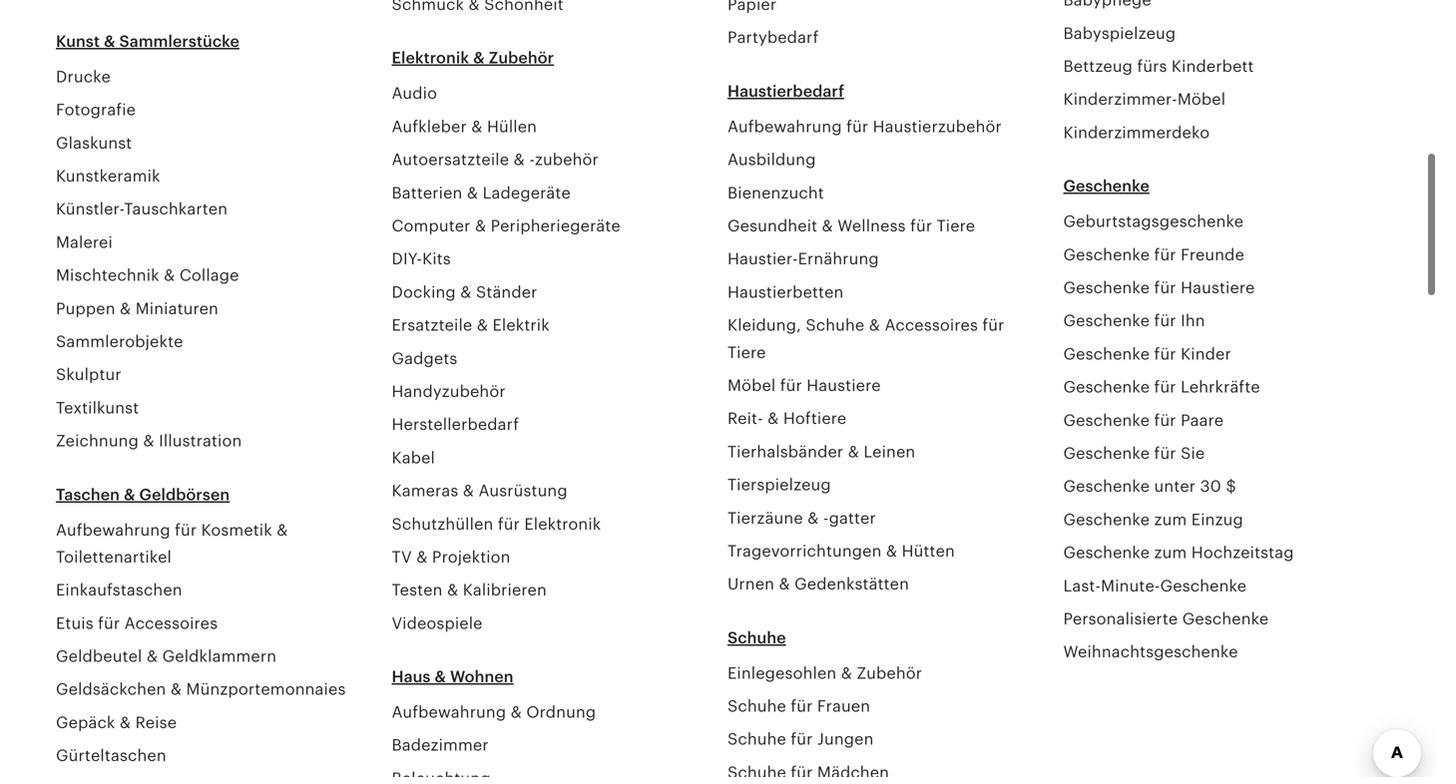 Task type: describe. For each thing, give the bounding box(es) containing it.
geschenke zum hochzeitstag
[[1064, 544, 1295, 562]]

aufbewahrung for einkaufstaschen
[[56, 521, 170, 539]]

kinderzimmerdeko
[[1064, 124, 1210, 142]]

fürs
[[1138, 57, 1168, 75]]

1 vertical spatial möbel
[[728, 377, 776, 395]]

& for autoersatzteile & -zubehör
[[514, 151, 525, 169]]

geschenke for geschenke für freunde
[[1064, 246, 1150, 264]]

fotografie
[[56, 101, 136, 119]]

skulptur link
[[56, 366, 122, 384]]

haustier-ernährung
[[728, 250, 879, 268]]

gesundheit
[[728, 217, 818, 235]]

gadgets link
[[392, 350, 458, 368]]

haus & wohnen
[[392, 668, 514, 686]]

für for geschenke für kinder
[[1155, 345, 1177, 363]]

münzportemonnaies
[[186, 681, 346, 699]]

schutzhüllen für elektronik
[[392, 515, 601, 533]]

testen
[[392, 582, 443, 600]]

gepäck & reise
[[56, 714, 177, 732]]

künstler-
[[56, 200, 124, 218]]

geschenke für ihn
[[1064, 312, 1206, 330]]

kameras
[[392, 482, 459, 500]]

& for reit- & hoftiere
[[768, 410, 779, 428]]

bettzeug fürs kinderbett link
[[1064, 57, 1255, 75]]

für for aufbewahrung für haustierzubehör
[[847, 118, 869, 136]]

docking
[[392, 283, 456, 301]]

& for batterien & ladegeräte
[[467, 184, 478, 202]]

& for puppen & miniaturen
[[120, 300, 131, 318]]

für inside kleidung, schuhe & accessoires für tiere
[[983, 317, 1005, 335]]

paare
[[1181, 412, 1224, 430]]

haustiere for geschenke für haustiere
[[1181, 279, 1255, 297]]

aufbewahrung für haustierzubehör
[[728, 118, 1002, 136]]

tragevorrichtungen
[[728, 543, 882, 561]]

& for kameras & ausrüstung
[[463, 482, 474, 500]]

kunstkeramik
[[56, 167, 160, 185]]

& for tierhalsbänder & leinen
[[848, 443, 860, 461]]

haustiere for möbel für haustiere
[[807, 377, 881, 395]]

miniaturen
[[136, 300, 219, 318]]

möbel für haustiere link
[[728, 377, 881, 395]]

geburtstagsgeschenke link
[[1064, 213, 1244, 231]]

tiere inside kleidung, schuhe & accessoires für tiere
[[728, 344, 766, 362]]

geschenke für kinder
[[1064, 345, 1232, 363]]

kits
[[422, 250, 451, 268]]

geschenke for geschenke für kinder
[[1064, 345, 1150, 363]]

autoersatzteile & -zubehör link
[[392, 151, 599, 169]]

& for testen & kalibrieren
[[447, 582, 459, 600]]

drucke
[[56, 68, 111, 86]]

haustierbedarf link
[[728, 82, 845, 100]]

geburtstagsgeschenke
[[1064, 213, 1244, 231]]

videospiele link
[[392, 615, 483, 633]]

ausbildung link
[[728, 151, 816, 169]]

tierspielzeug
[[728, 476, 831, 494]]

geschenke for geschenke unter 30 $
[[1064, 478, 1150, 496]]

personalisierte geschenke link
[[1064, 610, 1269, 628]]

urnen
[[728, 576, 775, 594]]

geldsäckchen & münzportemonnaies link
[[56, 681, 346, 699]]

schuhe for schuhe für frauen
[[728, 698, 787, 716]]

haus & wohnen link
[[392, 668, 514, 686]]

& for ersatzteile & elektrik
[[477, 317, 488, 335]]

- for gatter
[[824, 509, 829, 527]]

für for aufbewahrung für kosmetik & toilettenartikel
[[175, 521, 197, 539]]

puppen
[[56, 300, 115, 318]]

geschenke für sie link
[[1064, 445, 1205, 463]]

0 horizontal spatial elektronik
[[392, 49, 469, 67]]

& inside kleidung, schuhe & accessoires für tiere
[[869, 317, 881, 335]]

gedenkstätten
[[795, 576, 910, 594]]

babyspielzeug link
[[1064, 24, 1176, 42]]

collage
[[180, 267, 239, 285]]

drucke link
[[56, 68, 111, 86]]

urnen & gedenkstätten
[[728, 576, 910, 594]]

gürteltaschen link
[[56, 747, 166, 765]]

geschenke for geschenke link on the right of page
[[1064, 177, 1150, 195]]

geldbörsen
[[139, 486, 230, 504]]

etuis
[[56, 615, 94, 633]]

& for einlegesohlen & zubehör
[[841, 665, 853, 683]]

last-minute-geschenke link
[[1064, 577, 1247, 595]]

ernährung
[[798, 250, 879, 268]]

haustier-ernährung link
[[728, 250, 879, 268]]

geschenke for geschenke für paare
[[1064, 412, 1150, 430]]

geschenke für ihn link
[[1064, 312, 1206, 330]]

illustration
[[159, 432, 242, 450]]

geldbeutel & geldklammern link
[[56, 648, 277, 666]]

schuhe für jungen
[[728, 731, 874, 749]]

accessoires inside kleidung, schuhe & accessoires für tiere
[[885, 317, 978, 335]]

sammlerobjekte
[[56, 333, 183, 351]]

geldsäckchen & münzportemonnaies
[[56, 681, 346, 699]]

geschenke für paare
[[1064, 412, 1224, 430]]

urnen & gedenkstätten link
[[728, 576, 910, 594]]

geschenke for geschenke zum hochzeitstag
[[1064, 544, 1150, 562]]

glaskunst
[[56, 134, 132, 152]]

diy-kits
[[392, 250, 451, 268]]

geldklammern
[[162, 648, 277, 666]]

& for geldbeutel & geldklammern
[[147, 648, 158, 666]]

elektronik & zubehör link
[[392, 49, 554, 67]]

schuhe for schuhe link
[[728, 629, 786, 647]]

computer & peripheriegeräte
[[392, 217, 621, 235]]

handyzubehör
[[392, 383, 506, 401]]

einkaufstaschen
[[56, 582, 182, 600]]

geschenke for geschenke zum einzug
[[1064, 511, 1150, 529]]

geschenke for geschenke für ihn
[[1064, 312, 1150, 330]]

zum for einzug
[[1155, 511, 1188, 529]]

etuis für accessoires
[[56, 615, 218, 633]]

last-
[[1064, 577, 1101, 595]]

weihnachtsgeschenke link
[[1064, 644, 1239, 662]]

kleidung, schuhe & accessoires für tiere
[[728, 317, 1005, 362]]

künstler-tauschkarten link
[[56, 200, 228, 218]]

diy-
[[392, 250, 422, 268]]

geschenke zum einzug link
[[1064, 511, 1244, 529]]

schutzhüllen
[[392, 515, 494, 533]]

haustierbetten link
[[728, 283, 844, 301]]

für for schuhe für jungen
[[791, 731, 813, 749]]

taschen & geldbörsen link
[[56, 486, 230, 504]]

gesundheit & wellness für tiere link
[[728, 217, 976, 235]]

einkaufstaschen link
[[56, 582, 182, 600]]

& for elektronik & zubehör
[[473, 49, 485, 67]]

haus
[[392, 668, 431, 686]]

wellness
[[838, 217, 906, 235]]

& for docking & ständer
[[460, 283, 472, 301]]

& for taschen & geldbörsen
[[124, 486, 135, 504]]

partybedarf
[[728, 29, 819, 47]]

möbel für haustiere
[[728, 377, 881, 395]]

batterien & ladegeräte link
[[392, 184, 571, 202]]

geschenke down geschenke zum hochzeitstag link
[[1161, 577, 1247, 595]]

kalibrieren
[[463, 582, 547, 600]]

gepäck & reise link
[[56, 714, 177, 732]]

schuhe inside kleidung, schuhe & accessoires für tiere
[[806, 317, 865, 335]]

tragevorrichtungen & hütten
[[728, 543, 955, 561]]

für for geschenke für freunde
[[1155, 246, 1177, 264]]

aufbewahrung für haustierzubehör link
[[728, 118, 1002, 136]]

1 vertical spatial elektronik
[[525, 515, 601, 533]]

diy-kits link
[[392, 250, 451, 268]]

& for haus & wohnen
[[435, 668, 446, 686]]

aufkleber
[[392, 118, 467, 136]]

malerei
[[56, 234, 113, 251]]



Task type: locate. For each thing, give the bounding box(es) containing it.
& right zeichnung
[[143, 432, 154, 450]]

0 horizontal spatial aufbewahrung
[[56, 521, 170, 539]]

geschenke down "geschenke für sie" link
[[1064, 478, 1150, 496]]

für for geschenke für sie
[[1155, 445, 1177, 463]]

1 horizontal spatial elektronik
[[525, 515, 601, 533]]

geschenke up geschenke für kinder link
[[1064, 312, 1150, 330]]

glaskunst link
[[56, 134, 132, 152]]

2 vertical spatial aufbewahrung
[[392, 704, 506, 722]]

& up the aufkleber & hüllen link
[[473, 49, 485, 67]]

& for kunst & sammlerstücke
[[104, 32, 115, 50]]

& for urnen & gedenkstätten
[[779, 576, 791, 594]]

schuhe down 'haustierbetten' 'link'
[[806, 317, 865, 335]]

& left hütten
[[887, 543, 898, 561]]

unter
[[1155, 478, 1196, 496]]

für for möbel für haustiere
[[781, 377, 803, 395]]

& right kunst
[[104, 32, 115, 50]]

& down geldbeutel & geldklammern "link"
[[171, 681, 182, 699]]

-
[[529, 151, 535, 169], [824, 509, 829, 527]]

geschenke down geburtstagsgeschenke link
[[1064, 246, 1150, 264]]

aufbewahrung up badezimmer
[[392, 704, 506, 722]]

1 horizontal spatial tiere
[[937, 217, 976, 235]]

& for tv & projektion
[[417, 549, 428, 567]]

last-minute-geschenke
[[1064, 577, 1247, 595]]

1 vertical spatial aufbewahrung
[[56, 521, 170, 539]]

aufbewahrung for ausbildung
[[728, 118, 842, 136]]

1 vertical spatial zum
[[1155, 544, 1188, 562]]

schuhe for schuhe für jungen
[[728, 731, 787, 749]]

gadgets
[[392, 350, 458, 368]]

geschenke up geburtstagsgeschenke
[[1064, 177, 1150, 195]]

geschenke down geschenke für paare link on the right bottom
[[1064, 445, 1150, 463]]

tierhalsbänder & leinen link
[[728, 443, 916, 461]]

1 zum from the top
[[1155, 511, 1188, 529]]

schuhe für frauen link
[[728, 698, 871, 716]]

haustier-
[[728, 250, 798, 268]]

& for mischtechnik & collage
[[164, 267, 175, 285]]

schuhe up einlegesohlen
[[728, 629, 786, 647]]

& for gepäck & reise
[[120, 714, 131, 732]]

reit- & hoftiere link
[[728, 410, 847, 428]]

kunst
[[56, 32, 100, 50]]

& left reise
[[120, 714, 131, 732]]

0 vertical spatial elektronik
[[392, 49, 469, 67]]

1 vertical spatial accessoires
[[124, 615, 218, 633]]

schuhe down einlegesohlen
[[728, 698, 787, 716]]

0 horizontal spatial accessoires
[[124, 615, 218, 633]]

für for schutzhüllen für elektronik
[[498, 515, 520, 533]]

&
[[104, 32, 115, 50], [473, 49, 485, 67], [471, 118, 483, 136], [514, 151, 525, 169], [467, 184, 478, 202], [475, 217, 487, 235], [822, 217, 834, 235], [164, 267, 175, 285], [460, 283, 472, 301], [120, 300, 131, 318], [477, 317, 488, 335], [869, 317, 881, 335], [768, 410, 779, 428], [143, 432, 154, 450], [848, 443, 860, 461], [463, 482, 474, 500], [124, 486, 135, 504], [808, 509, 819, 527], [277, 521, 288, 539], [887, 543, 898, 561], [417, 549, 428, 567], [779, 576, 791, 594], [447, 582, 459, 600], [147, 648, 158, 666], [841, 665, 853, 683], [435, 668, 446, 686], [171, 681, 182, 699], [511, 704, 522, 722], [120, 714, 131, 732]]

ordnung
[[527, 704, 596, 722]]

haustiere up hoftiere
[[807, 377, 881, 395]]

docking & ständer link
[[392, 283, 538, 301]]

taschen
[[56, 486, 120, 504]]

malerei link
[[56, 234, 113, 251]]

& for computer & peripheriegeräte
[[475, 217, 487, 235]]

& for geldsäckchen & münzportemonnaies
[[171, 681, 182, 699]]

1 vertical spatial haustiere
[[807, 377, 881, 395]]

für for etuis für accessoires
[[98, 615, 120, 633]]

0 horizontal spatial zubehör
[[489, 49, 554, 67]]

tv
[[392, 549, 412, 567]]

autoersatzteile
[[392, 151, 509, 169]]

1 horizontal spatial -
[[824, 509, 829, 527]]

- for zubehör
[[529, 151, 535, 169]]

möbel up reit-
[[728, 377, 776, 395]]

für for geschenke für haustiere
[[1155, 279, 1177, 297]]

geschenke for geschenke für lehrkräfte
[[1064, 378, 1150, 396]]

hüllen
[[487, 118, 537, 136]]

reit- & hoftiere
[[728, 410, 847, 428]]

elektronik up 'audio' "link"
[[392, 49, 469, 67]]

geschenke up geschenke für sie
[[1064, 412, 1150, 430]]

2 horizontal spatial aufbewahrung
[[728, 118, 842, 136]]

badezimmer
[[392, 737, 489, 755]]

zum for hochzeitstag
[[1155, 544, 1188, 562]]

aufbewahrung für kosmetik & toilettenartikel
[[56, 521, 288, 567]]

geschenke für lehrkräfte
[[1064, 378, 1261, 396]]

geschenke for geschenke für haustiere
[[1064, 279, 1150, 297]]

aufkleber & hüllen link
[[392, 118, 537, 136]]

& down hüllen
[[514, 151, 525, 169]]

gürteltaschen
[[56, 747, 166, 765]]

personalisierte geschenke
[[1064, 610, 1269, 628]]

sammlerstücke
[[119, 32, 240, 50]]

einlegesohlen & zubehör
[[728, 665, 923, 683]]

tiere
[[937, 217, 976, 235], [728, 344, 766, 362]]

einzug
[[1192, 511, 1244, 529]]

ihn
[[1181, 312, 1206, 330]]

frauen
[[818, 698, 871, 716]]

1 vertical spatial -
[[824, 509, 829, 527]]

& for aufkleber & hüllen
[[471, 118, 483, 136]]

puppen & miniaturen link
[[56, 300, 219, 318]]

& right "urnen"
[[779, 576, 791, 594]]

aufbewahrung up 'toilettenartikel'
[[56, 521, 170, 539]]

& for zeichnung & illustration
[[143, 432, 154, 450]]

für for geschenke für paare
[[1155, 412, 1177, 430]]

mischtechnik
[[56, 267, 159, 285]]

puppen & miniaturen
[[56, 300, 219, 318]]

geschenke for geschenke für sie
[[1064, 445, 1150, 463]]

& right tv
[[417, 549, 428, 567]]

geschenke für freunde
[[1064, 246, 1245, 264]]

für for geschenke für lehrkräfte
[[1155, 378, 1177, 396]]

autoersatzteile & -zubehör
[[392, 151, 599, 169]]

aufbewahrung inside aufbewahrung für kosmetik & toilettenartikel
[[56, 521, 170, 539]]

geschenke up geschenke für ihn
[[1064, 279, 1150, 297]]

bettzeug fürs kinderbett
[[1064, 57, 1255, 75]]

zubehör for einlegesohlen & zubehör
[[857, 665, 923, 683]]

1 horizontal spatial haustiere
[[1181, 279, 1255, 297]]

für for geschenke für ihn
[[1155, 312, 1177, 330]]

zum up last-minute-geschenke link
[[1155, 544, 1188, 562]]

1 horizontal spatial möbel
[[1178, 91, 1226, 109]]

tierspielzeug link
[[728, 476, 831, 494]]

zubehör up hüllen
[[489, 49, 554, 67]]

0 vertical spatial zum
[[1155, 511, 1188, 529]]

0 vertical spatial möbel
[[1178, 91, 1226, 109]]

elektronik down ausrüstung
[[525, 515, 601, 533]]

tiere right wellness
[[937, 217, 976, 235]]

zubehör up "frauen"
[[857, 665, 923, 683]]

& down the etuis für accessoires
[[147, 648, 158, 666]]

& left ordnung
[[511, 704, 522, 722]]

schuhe für frauen
[[728, 698, 871, 716]]

aufbewahrung for badezimmer
[[392, 704, 506, 722]]

haustiere
[[1181, 279, 1255, 297], [807, 377, 881, 395]]

tierzäune & -gatter link
[[728, 509, 876, 527]]

0 vertical spatial -
[[529, 151, 535, 169]]

1 horizontal spatial zubehör
[[857, 665, 923, 683]]

gatter
[[829, 509, 876, 527]]

computer
[[392, 217, 471, 235]]

personalisierte
[[1064, 610, 1178, 628]]

0 horizontal spatial haustiere
[[807, 377, 881, 395]]

& down docking & ständer
[[477, 317, 488, 335]]

geschenke zum einzug
[[1064, 511, 1244, 529]]

für inside aufbewahrung für kosmetik & toilettenartikel
[[175, 521, 197, 539]]

kinder
[[1181, 345, 1232, 363]]

peripheriegeräte
[[491, 217, 621, 235]]

kabel link
[[392, 449, 435, 467]]

& up ersatzteile & elektrik link
[[460, 283, 472, 301]]

& up tragevorrichtungen at bottom
[[808, 509, 819, 527]]

& up schutzhüllen
[[463, 482, 474, 500]]

& right kosmetik
[[277, 521, 288, 539]]

& left hüllen
[[471, 118, 483, 136]]

tauschkarten
[[124, 200, 228, 218]]

kameras & ausrüstung link
[[392, 482, 568, 500]]

& right haus
[[435, 668, 446, 686]]

haustiere down freunde
[[1181, 279, 1255, 297]]

möbel
[[1178, 91, 1226, 109], [728, 377, 776, 395]]

sammlerobjekte link
[[56, 333, 183, 351]]

& up sammlerobjekte link
[[120, 300, 131, 318]]

1 vertical spatial zubehör
[[857, 665, 923, 683]]

0 vertical spatial accessoires
[[885, 317, 978, 335]]

geschenke für freunde link
[[1064, 246, 1245, 264]]

- up tragevorrichtungen & hütten at the right of the page
[[824, 509, 829, 527]]

künstler-tauschkarten
[[56, 200, 228, 218]]

& up ernährung
[[822, 217, 834, 235]]

geschenke zum hochzeitstag link
[[1064, 544, 1295, 562]]

kabel
[[392, 449, 435, 467]]

geschenke down geschenke unter 30 $ link
[[1064, 511, 1150, 529]]

& down ernährung
[[869, 317, 881, 335]]

möbel down kinderbett
[[1178, 91, 1226, 109]]

1 horizontal spatial aufbewahrung
[[392, 704, 506, 722]]

& right reit-
[[768, 410, 779, 428]]

für for schuhe für frauen
[[791, 698, 813, 716]]

geldsäckchen
[[56, 681, 166, 699]]

& for gesundheit & wellness für tiere
[[822, 217, 834, 235]]

& right taschen
[[124, 486, 135, 504]]

0 horizontal spatial tiere
[[728, 344, 766, 362]]

& down batterien & ladegeräte
[[475, 217, 487, 235]]

hütten
[[902, 543, 955, 561]]

testen & kalibrieren link
[[392, 582, 547, 600]]

geschenke down the hochzeitstag
[[1183, 610, 1269, 628]]

& up the miniaturen
[[164, 267, 175, 285]]

einlegesohlen & zubehör link
[[728, 665, 923, 683]]

- up ladegeräte
[[529, 151, 535, 169]]

& down tv & projektion
[[447, 582, 459, 600]]

tiere down kleidung,
[[728, 344, 766, 362]]

0 horizontal spatial -
[[529, 151, 535, 169]]

leinen
[[864, 443, 916, 461]]

& down autoersatzteile
[[467, 184, 478, 202]]

geschenke up geschenke für paare link on the right bottom
[[1064, 378, 1150, 396]]

zum down 'unter' at the right bottom of page
[[1155, 511, 1188, 529]]

geschenke für paare link
[[1064, 412, 1224, 430]]

1 horizontal spatial accessoires
[[885, 317, 978, 335]]

& left leinen
[[848, 443, 860, 461]]

zubehör for elektronik & zubehör
[[489, 49, 554, 67]]

geschenke down geschenke für ihn link
[[1064, 345, 1150, 363]]

0 vertical spatial tiere
[[937, 217, 976, 235]]

geschenke up minute-
[[1064, 544, 1150, 562]]

1 vertical spatial tiere
[[728, 344, 766, 362]]

kinderzimmer-möbel link
[[1064, 91, 1226, 109]]

aufbewahrung down haustierbedarf link
[[728, 118, 842, 136]]

geschenke für kinder link
[[1064, 345, 1232, 363]]

reit-
[[728, 410, 764, 428]]

& for tragevorrichtungen & hütten
[[887, 543, 898, 561]]

tierhalsbänder & leinen
[[728, 443, 916, 461]]

zum
[[1155, 511, 1188, 529], [1155, 544, 1188, 562]]

0 vertical spatial zubehör
[[489, 49, 554, 67]]

& for tierzäune & -gatter
[[808, 509, 819, 527]]

tv & projektion link
[[392, 549, 511, 567]]

schuhe down schuhe für frauen link
[[728, 731, 787, 749]]

docking & ständer
[[392, 283, 538, 301]]

für
[[847, 118, 869, 136], [911, 217, 933, 235], [1155, 246, 1177, 264], [1155, 279, 1177, 297], [1155, 312, 1177, 330], [983, 317, 1005, 335], [1155, 345, 1177, 363], [781, 377, 803, 395], [1155, 378, 1177, 396], [1155, 412, 1177, 430], [1155, 445, 1177, 463], [498, 515, 520, 533], [175, 521, 197, 539], [98, 615, 120, 633], [791, 698, 813, 716], [791, 731, 813, 749]]

& up "frauen"
[[841, 665, 853, 683]]

textilkunst link
[[56, 399, 139, 417]]

0 horizontal spatial möbel
[[728, 377, 776, 395]]

& for aufbewahrung & ordnung
[[511, 704, 522, 722]]

2 zum from the top
[[1155, 544, 1188, 562]]

sie
[[1181, 445, 1205, 463]]

kosmetik
[[201, 521, 272, 539]]

0 vertical spatial haustiere
[[1181, 279, 1255, 297]]

30 $
[[1201, 478, 1237, 496]]

0 vertical spatial aufbewahrung
[[728, 118, 842, 136]]

batterien & ladegeräte
[[392, 184, 571, 202]]

& inside aufbewahrung für kosmetik & toilettenartikel
[[277, 521, 288, 539]]



Task type: vqa. For each thing, say whether or not it's contained in the screenshot.
Möbel to the right
yes



